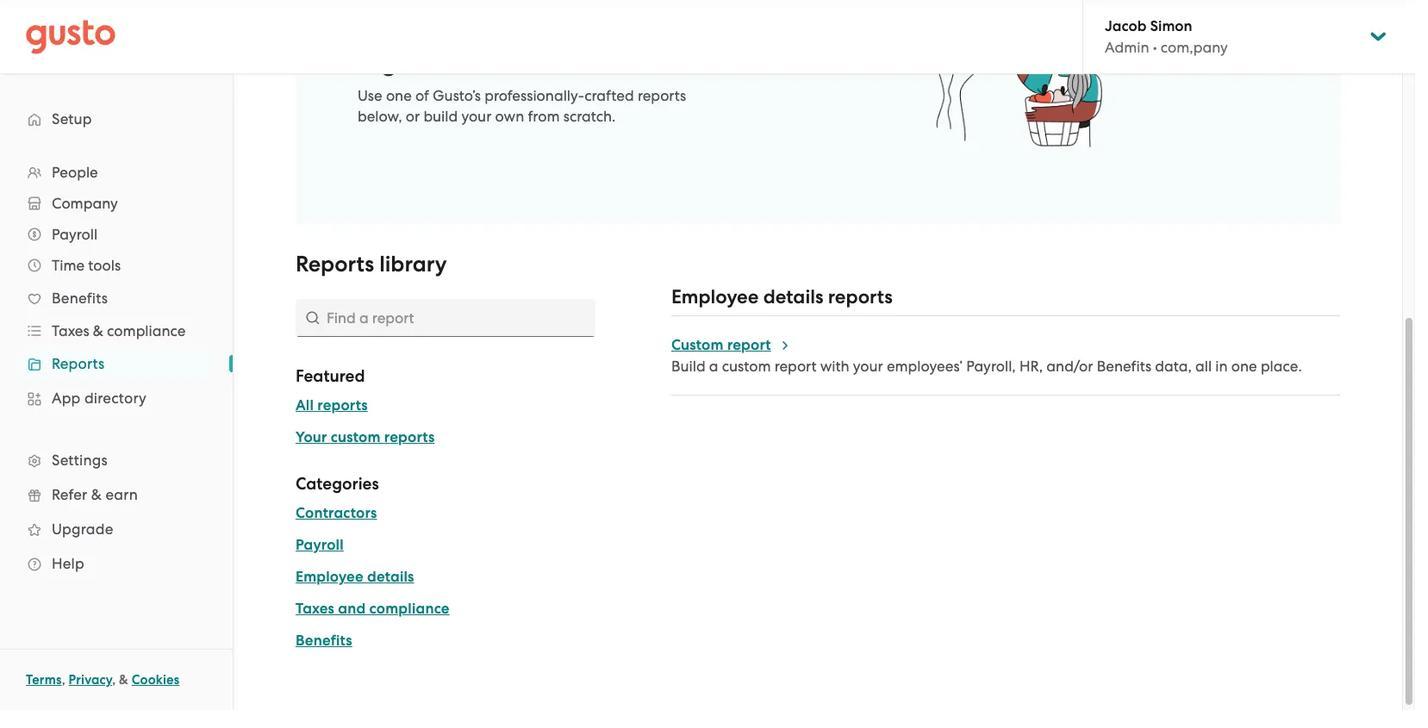Task type: describe. For each thing, give the bounding box(es) containing it.
payroll button
[[296, 535, 344, 556]]

contractors button
[[296, 503, 377, 524]]

payroll inside dropdown button
[[52, 226, 98, 243]]

details for employee details reports
[[763, 285, 823, 309]]

payroll button
[[17, 219, 215, 250]]

from
[[528, 108, 560, 125]]

use one of gusto's professionally-crafted reports below, or build your own from scratch.
[[358, 87, 686, 125]]

refer
[[52, 486, 87, 503]]

one inside use one of gusto's professionally-crafted reports below, or build your own from scratch.
[[386, 87, 412, 104]]

place.
[[1261, 358, 1302, 375]]

find opportunities in your organization's data
[[358, 16, 653, 78]]

all reports
[[296, 396, 368, 415]]

your inside use one of gusto's professionally-crafted reports below, or build your own from scratch.
[[461, 108, 492, 125]]

contractors
[[296, 504, 377, 522]]

professionally-
[[485, 87, 585, 104]]

find
[[358, 16, 407, 47]]

upgrade link
[[17, 514, 215, 545]]

reports link
[[17, 348, 215, 379]]

employee details reports
[[671, 285, 893, 309]]

benefits button
[[296, 631, 352, 652]]

taxes for taxes and compliance
[[296, 600, 334, 618]]

custom inside button
[[331, 428, 381, 446]]

reports for reports library
[[296, 251, 374, 278]]

time tools
[[52, 257, 121, 274]]

all
[[296, 396, 314, 415]]

build
[[671, 358, 705, 375]]

Report Search bar field
[[296, 299, 595, 337]]

a
[[709, 358, 718, 375]]

all reports button
[[296, 396, 368, 416]]

build
[[423, 108, 458, 125]]

help
[[52, 555, 84, 572]]

1 horizontal spatial in
[[1215, 358, 1228, 375]]

2 vertical spatial your
[[853, 358, 883, 375]]

earn
[[106, 486, 138, 503]]

gusto navigation element
[[0, 74, 233, 608]]

own
[[495, 108, 524, 125]]

build a custom report with your employees' payroll, hr, and/or benefits data, all in one place.
[[671, 358, 1302, 375]]

app directory link
[[17, 383, 215, 414]]

app directory
[[52, 390, 147, 407]]

privacy
[[69, 672, 112, 688]]

in inside find opportunities in your organization's data
[[574, 16, 595, 47]]

1 horizontal spatial benefits
[[296, 632, 352, 650]]

list containing people
[[0, 157, 233, 581]]

2 , from the left
[[112, 672, 116, 688]]

or
[[406, 108, 420, 125]]

with
[[820, 358, 849, 375]]

use
[[358, 87, 382, 104]]

directory
[[84, 390, 147, 407]]

refer & earn
[[52, 486, 138, 503]]

taxes and compliance button
[[296, 599, 450, 620]]

simon
[[1150, 17, 1192, 35]]

cookies button
[[132, 670, 180, 690]]

scratch.
[[563, 108, 616, 125]]

time tools button
[[17, 250, 215, 281]]

custom
[[671, 336, 724, 354]]

help link
[[17, 548, 215, 579]]

privacy link
[[69, 672, 112, 688]]

company button
[[17, 188, 215, 219]]

& for earn
[[91, 486, 102, 503]]

custom report
[[671, 336, 771, 354]]

employees'
[[887, 358, 963, 375]]

crafted
[[585, 87, 634, 104]]

your custom reports
[[296, 428, 435, 446]]

gusto's
[[433, 87, 481, 104]]



Task type: vqa. For each thing, say whether or not it's contained in the screenshot.
Payroll,
yes



Task type: locate. For each thing, give the bounding box(es) containing it.
taxes for taxes & compliance
[[52, 322, 89, 340]]

taxes & compliance
[[52, 322, 186, 340]]

benefits down and
[[296, 632, 352, 650]]

benefits inside gusto navigation element
[[52, 290, 108, 307]]

details inside button
[[367, 568, 414, 586]]

reports
[[638, 87, 686, 104], [828, 285, 893, 309], [317, 396, 368, 415], [384, 428, 435, 446]]

compliance for taxes & compliance
[[107, 322, 186, 340]]

jacob
[[1105, 17, 1147, 35]]

1 vertical spatial your
[[461, 108, 492, 125]]

1 vertical spatial taxes
[[296, 600, 334, 618]]

0 horizontal spatial custom
[[331, 428, 381, 446]]

2 horizontal spatial your
[[853, 358, 883, 375]]

2 vertical spatial benefits
[[296, 632, 352, 650]]

0 horizontal spatial compliance
[[107, 322, 186, 340]]

employee up custom report
[[671, 285, 759, 309]]

0 vertical spatial your
[[601, 16, 653, 47]]

details up custom report link
[[763, 285, 823, 309]]

your up the crafted
[[601, 16, 653, 47]]

0 horizontal spatial in
[[574, 16, 595, 47]]

upgrade
[[52, 521, 113, 538]]

& inside taxes & compliance dropdown button
[[93, 322, 103, 340]]

& inside refer & earn link
[[91, 486, 102, 503]]

refer & earn link
[[17, 479, 215, 510]]

reports up app
[[52, 355, 105, 372]]

0 vertical spatial in
[[574, 16, 595, 47]]

employee inside button
[[296, 568, 364, 586]]

people
[[52, 164, 98, 181]]

0 vertical spatial custom
[[722, 358, 771, 375]]

in right all
[[1215, 358, 1228, 375]]

report
[[727, 336, 771, 354], [774, 358, 817, 375]]

1 vertical spatial reports
[[52, 355, 105, 372]]

custom
[[722, 358, 771, 375], [331, 428, 381, 446]]

your
[[601, 16, 653, 47], [461, 108, 492, 125], [853, 358, 883, 375]]

0 horizontal spatial employee
[[296, 568, 364, 586]]

compliance
[[107, 322, 186, 340], [369, 600, 450, 618]]

settings
[[52, 452, 108, 469]]

0 vertical spatial benefits
[[52, 290, 108, 307]]

0 horizontal spatial your
[[461, 108, 492, 125]]

1 vertical spatial in
[[1215, 358, 1228, 375]]

reports for reports
[[52, 355, 105, 372]]

reports library
[[296, 251, 447, 278]]

details
[[763, 285, 823, 309], [367, 568, 414, 586]]

employee for employee details reports
[[671, 285, 759, 309]]

employee details
[[296, 568, 414, 586]]

1 horizontal spatial your
[[601, 16, 653, 47]]

time
[[52, 257, 85, 274]]

all
[[1195, 358, 1212, 375]]

details up the taxes and compliance
[[367, 568, 414, 586]]

benefits down time tools
[[52, 290, 108, 307]]

payroll down contractors button
[[296, 536, 344, 554]]

& up reports link in the left of the page
[[93, 322, 103, 340]]

tools
[[88, 257, 121, 274]]

reports inside use one of gusto's professionally-crafted reports below, or build your own from scratch.
[[638, 87, 686, 104]]

1 vertical spatial one
[[1231, 358, 1257, 375]]

& for compliance
[[93, 322, 103, 340]]

taxes up benefits button
[[296, 600, 334, 618]]

•
[[1153, 39, 1157, 56]]

benefits link
[[17, 283, 215, 314]]

your custom reports button
[[296, 427, 435, 448]]

your
[[296, 428, 327, 446]]

taxes and compliance
[[296, 600, 450, 618]]

1 horizontal spatial ,
[[112, 672, 116, 688]]

custom down all reports button
[[331, 428, 381, 446]]

0 vertical spatial payroll
[[52, 226, 98, 243]]

reports
[[296, 251, 374, 278], [52, 355, 105, 372]]

1 horizontal spatial details
[[763, 285, 823, 309]]

0 vertical spatial compliance
[[107, 322, 186, 340]]

1 horizontal spatial employee
[[671, 285, 759, 309]]

organization's
[[358, 47, 519, 78]]

taxes inside dropdown button
[[52, 322, 89, 340]]

payroll up time
[[52, 226, 98, 243]]

of
[[415, 87, 429, 104]]

reports inside gusto navigation element
[[52, 355, 105, 372]]

your inside find opportunities in your organization's data
[[601, 16, 653, 47]]

taxes
[[52, 322, 89, 340], [296, 600, 334, 618]]

1 horizontal spatial report
[[774, 358, 817, 375]]

1 horizontal spatial custom
[[722, 358, 771, 375]]

taxes & compliance button
[[17, 315, 215, 346]]

0 horizontal spatial details
[[367, 568, 414, 586]]

0 horizontal spatial taxes
[[52, 322, 89, 340]]

and/or
[[1047, 358, 1093, 375]]

0 horizontal spatial payroll
[[52, 226, 98, 243]]

custom down custom report link
[[722, 358, 771, 375]]

0 vertical spatial reports
[[296, 251, 374, 278]]

featured
[[296, 366, 365, 386]]

app
[[52, 390, 81, 407]]

0 vertical spatial details
[[763, 285, 823, 309]]

benefits left data, at right bottom
[[1097, 358, 1152, 375]]

employee
[[671, 285, 759, 309], [296, 568, 364, 586]]

jacob simon admin • com,pany
[[1105, 17, 1228, 56]]

& left the cookies button
[[119, 672, 128, 688]]

compliance inside button
[[369, 600, 450, 618]]

in
[[574, 16, 595, 47], [1215, 358, 1228, 375]]

opportunities
[[413, 16, 568, 47]]

payroll
[[52, 226, 98, 243], [296, 536, 344, 554]]

hr,
[[1019, 358, 1043, 375]]

in up data
[[574, 16, 595, 47]]

compliance for taxes and compliance
[[369, 600, 450, 618]]

1 vertical spatial details
[[367, 568, 414, 586]]

0 horizontal spatial one
[[386, 87, 412, 104]]

admin
[[1105, 39, 1149, 56]]

2 horizontal spatial benefits
[[1097, 358, 1152, 375]]

payroll,
[[966, 358, 1016, 375]]

terms link
[[26, 672, 62, 688]]

categories
[[296, 474, 379, 494]]

0 horizontal spatial ,
[[62, 672, 65, 688]]

data
[[525, 47, 580, 78]]

taxes down benefits link
[[52, 322, 89, 340]]

compliance inside dropdown button
[[107, 322, 186, 340]]

1 vertical spatial report
[[774, 358, 817, 375]]

reports left library
[[296, 251, 374, 278]]

employee down payroll button
[[296, 568, 364, 586]]

1 vertical spatial payroll
[[296, 536, 344, 554]]

setup
[[52, 110, 92, 128]]

1 horizontal spatial taxes
[[296, 600, 334, 618]]

one left of at the left top of page
[[386, 87, 412, 104]]

1 vertical spatial employee
[[296, 568, 364, 586]]

employee details button
[[296, 567, 414, 588]]

your right the with
[[853, 358, 883, 375]]

report left the with
[[774, 358, 817, 375]]

your down gusto's
[[461, 108, 492, 125]]

, left the cookies button
[[112, 672, 116, 688]]

, left the privacy link on the left of page
[[62, 672, 65, 688]]

report right custom
[[727, 336, 771, 354]]

1 vertical spatial &
[[91, 486, 102, 503]]

0 horizontal spatial report
[[727, 336, 771, 354]]

2 vertical spatial &
[[119, 672, 128, 688]]

compliance down benefits link
[[107, 322, 186, 340]]

1 vertical spatial benefits
[[1097, 358, 1152, 375]]

0 vertical spatial one
[[386, 87, 412, 104]]

compliance right and
[[369, 600, 450, 618]]

cookies
[[132, 672, 180, 688]]

0 vertical spatial taxes
[[52, 322, 89, 340]]

1 horizontal spatial compliance
[[369, 600, 450, 618]]

1 horizontal spatial one
[[1231, 358, 1257, 375]]

and
[[338, 600, 366, 618]]

1 vertical spatial custom
[[331, 428, 381, 446]]

0 vertical spatial &
[[93, 322, 103, 340]]

custom report link
[[671, 336, 792, 354]]

details for employee details
[[367, 568, 414, 586]]

home image
[[26, 19, 115, 54]]

one
[[386, 87, 412, 104], [1231, 358, 1257, 375]]

employee for employee details
[[296, 568, 364, 586]]

terms
[[26, 672, 62, 688]]

1 vertical spatial compliance
[[369, 600, 450, 618]]

library
[[379, 251, 447, 278]]

& left earn
[[91, 486, 102, 503]]

data,
[[1155, 358, 1192, 375]]

settings link
[[17, 445, 215, 476]]

below,
[[358, 108, 402, 125]]

0 vertical spatial employee
[[671, 285, 759, 309]]

list
[[0, 157, 233, 581]]

setup link
[[17, 103, 215, 134]]

0 vertical spatial report
[[727, 336, 771, 354]]

terms , privacy , & cookies
[[26, 672, 180, 688]]

com,pany
[[1161, 39, 1228, 56]]

,
[[62, 672, 65, 688], [112, 672, 116, 688]]

one left place.
[[1231, 358, 1257, 375]]

taxes inside button
[[296, 600, 334, 618]]

&
[[93, 322, 103, 340], [91, 486, 102, 503], [119, 672, 128, 688]]

people button
[[17, 157, 215, 188]]

1 horizontal spatial reports
[[296, 251, 374, 278]]

1 , from the left
[[62, 672, 65, 688]]

0 horizontal spatial benefits
[[52, 290, 108, 307]]

company
[[52, 195, 118, 212]]

1 horizontal spatial payroll
[[296, 536, 344, 554]]

0 horizontal spatial reports
[[52, 355, 105, 372]]



